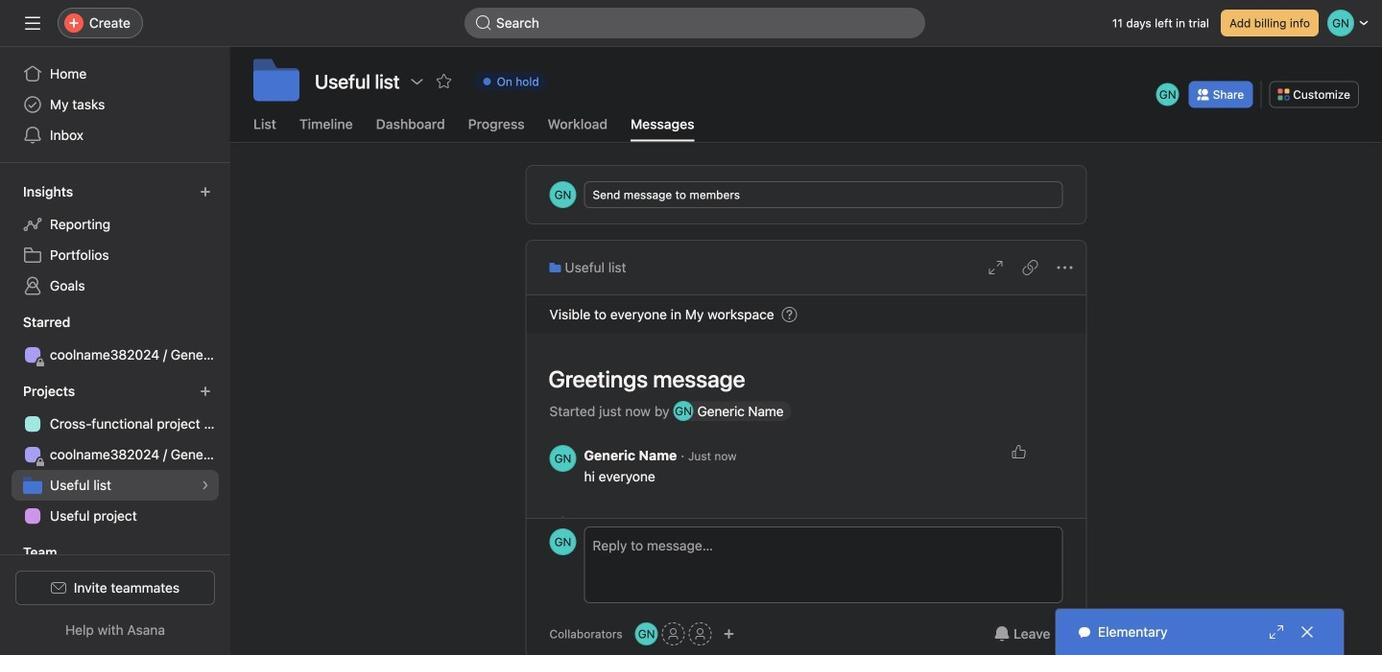 Task type: locate. For each thing, give the bounding box(es) containing it.
2 vertical spatial gn image
[[638, 623, 656, 646]]

copy link image
[[1023, 260, 1039, 275]]

0 vertical spatial gn image
[[555, 181, 572, 208]]

2 gn image from the top
[[555, 445, 572, 472]]

see details, useful list image
[[200, 480, 211, 492]]

1 vertical spatial gn image
[[675, 401, 692, 421]]

full screen image
[[989, 260, 1004, 275]]

global element
[[0, 47, 230, 162]]

expand elementary image
[[1270, 625, 1285, 641]]

0 vertical spatial gn image
[[1160, 83, 1177, 106]]

Conversation Name text field
[[536, 357, 1064, 401]]

list box
[[465, 8, 926, 38]]

gn image
[[555, 181, 572, 208], [555, 445, 572, 472], [555, 529, 572, 556]]

gn image
[[1160, 83, 1177, 106], [675, 401, 692, 421], [638, 623, 656, 646]]

projects element
[[0, 375, 230, 536]]

add to starred image
[[437, 74, 452, 89]]

show options image
[[410, 74, 425, 89]]

new insights image
[[200, 186, 211, 198]]

0 horizontal spatial gn image
[[638, 623, 656, 646]]

1 gn image from the top
[[555, 181, 572, 208]]

1 vertical spatial gn image
[[555, 445, 572, 472]]

2 vertical spatial gn image
[[555, 529, 572, 556]]

1 horizontal spatial gn image
[[675, 401, 692, 421]]

add or remove collaborators image
[[724, 629, 735, 640]]



Task type: vqa. For each thing, say whether or not it's contained in the screenshot.
Workflow
no



Task type: describe. For each thing, give the bounding box(es) containing it.
isinverse image
[[476, 15, 492, 31]]

hide sidebar image
[[25, 15, 40, 31]]

insights element
[[0, 175, 230, 305]]

3 gn image from the top
[[555, 529, 572, 556]]

2 horizontal spatial gn image
[[1160, 83, 1177, 106]]

starred element
[[0, 305, 230, 375]]

collapse section image
[[2, 545, 17, 561]]

close image
[[1300, 625, 1316, 641]]

0 likes. click to like this message comment image
[[1012, 445, 1027, 461]]

new project or portfolio image
[[200, 386, 211, 398]]



